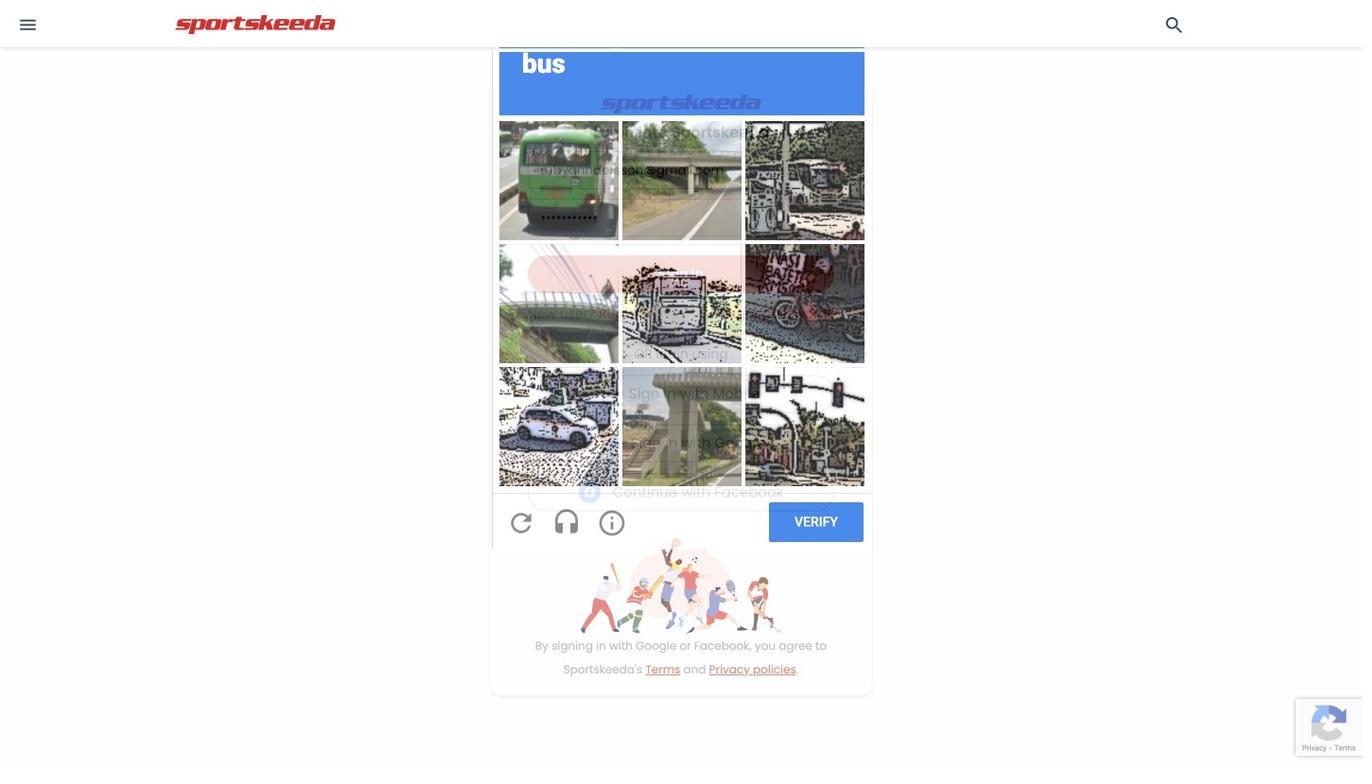 Task type: vqa. For each thing, say whether or not it's contained in the screenshot.
rightmost IN
no



Task type: describe. For each thing, give the bounding box(es) containing it.
show password image
[[809, 212, 824, 221]]

Password password field
[[539, 200, 805, 236]]

sports news image
[[161, 15, 350, 34]]

btn menu image
[[19, 19, 36, 30]]

Email text field
[[539, 152, 824, 188]]



